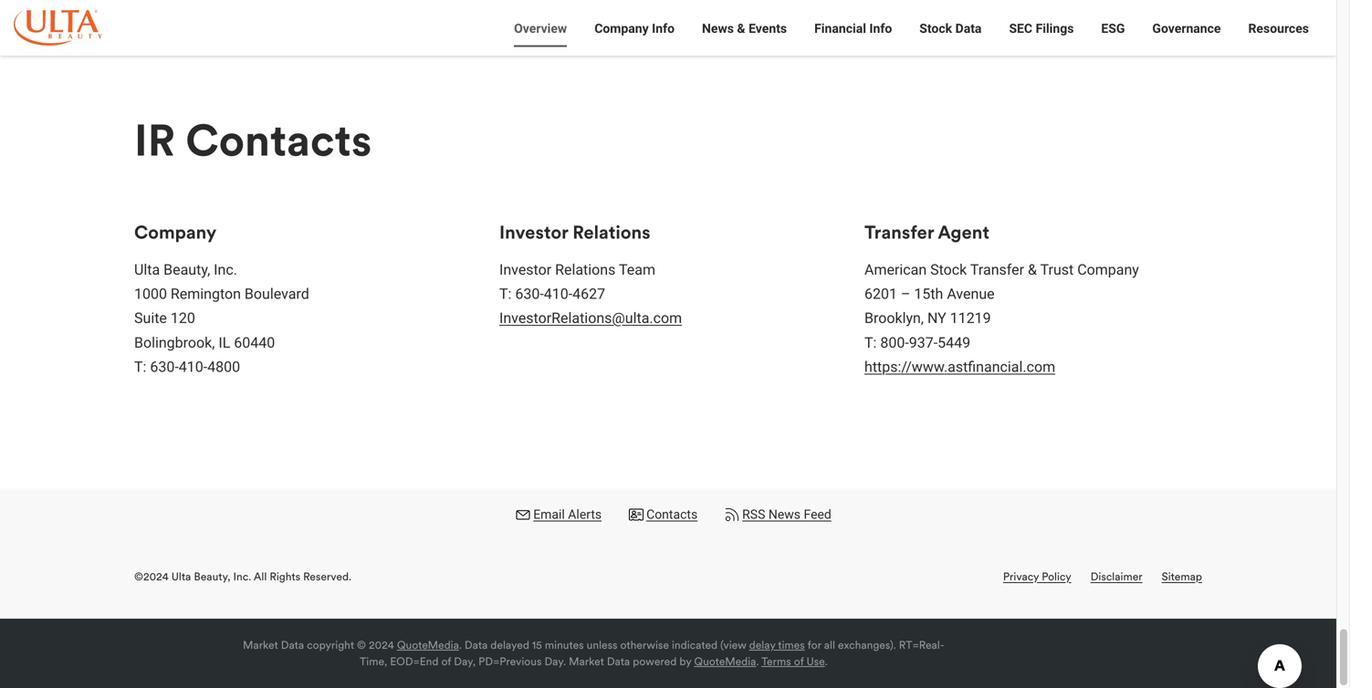 Task type: locate. For each thing, give the bounding box(es) containing it.
0 horizontal spatial quotemedia link
[[397, 638, 459, 652]]

t: inside the ulta beauty, inc. 1000 remington boulevard suite 120 bolingbrook, il                        60440 t: 630-410-4800
[[134, 358, 146, 376]]

times
[[778, 638, 805, 652]]

https://www.astfinancial.com link
[[865, 358, 1056, 376]]

1 vertical spatial quotemedia
[[694, 655, 756, 669]]

stock right 'financial info'
[[920, 21, 952, 36]]

0 horizontal spatial &
[[737, 21, 746, 36]]

inc. up remington
[[214, 261, 237, 278]]

0 vertical spatial ulta
[[134, 261, 160, 278]]

news
[[702, 21, 734, 36], [769, 507, 801, 522]]

0 vertical spatial beauty,
[[164, 261, 210, 278]]

main element
[[0, 0, 1337, 56]]

company
[[595, 21, 649, 36], [134, 221, 217, 244], [1078, 261, 1139, 278]]

&
[[737, 21, 746, 36], [1028, 261, 1037, 278]]

0 horizontal spatial company
[[134, 221, 217, 244]]

1 vertical spatial ©
[[357, 638, 366, 652]]

0 vertical spatial &
[[737, 21, 746, 36]]

& left the events
[[737, 21, 746, 36]]

email image
[[516, 508, 531, 522]]

0 horizontal spatial of
[[441, 655, 451, 669]]

company right overview
[[595, 21, 649, 36]]

data left the sec on the right
[[956, 21, 982, 36]]

6201
[[865, 285, 897, 303]]

info inside company info link
[[652, 21, 675, 36]]

market down all
[[243, 638, 278, 652]]

630-
[[515, 285, 544, 303], [150, 358, 179, 376]]

410-
[[544, 285, 573, 303], [179, 358, 207, 376]]

indicated
[[672, 638, 718, 652]]

by
[[680, 655, 692, 669]]

disclaimer
[[1091, 570, 1143, 584]]

1 vertical spatial ulta
[[171, 570, 191, 584]]

quotemedia link down (view
[[694, 655, 756, 669]]

remington
[[171, 285, 241, 303]]

1 horizontal spatial contacts
[[647, 507, 698, 522]]

beauty, left all
[[194, 570, 231, 584]]

©
[[134, 570, 143, 584], [357, 638, 366, 652]]

relations inside investor relations team t: 630-410-4627 investorrelations@ulta.com
[[555, 261, 616, 278]]

2 vertical spatial company
[[1078, 261, 1139, 278]]

. up the day,
[[459, 638, 462, 652]]

. down all
[[825, 655, 828, 669]]

investorrelations@ulta.com link
[[499, 310, 682, 327]]

beauty, up remington
[[164, 261, 210, 278]]

=previous
[[493, 655, 542, 669]]

relations
[[573, 221, 651, 244], [555, 261, 616, 278]]

ulta
[[134, 261, 160, 278], [171, 570, 191, 584]]

1 horizontal spatial 410-
[[544, 285, 573, 303]]

email image left rss
[[725, 508, 740, 522]]

company up 1000
[[134, 221, 217, 244]]

120
[[171, 310, 195, 327]]

1 vertical spatial investor
[[499, 221, 568, 244]]

t:
[[499, 285, 512, 303], [865, 334, 877, 351], [134, 358, 146, 376]]

news right rss
[[769, 507, 801, 522]]

0 vertical spatial 630-
[[515, 285, 544, 303]]

1 horizontal spatial news
[[769, 507, 801, 522]]

beauty, inside the ulta beauty, inc. 1000 remington boulevard suite 120 bolingbrook, il                        60440 t: 630-410-4800
[[164, 261, 210, 278]]

1 info from the left
[[652, 21, 675, 36]]

inc. left all
[[233, 570, 251, 584]]

american stock transfer & trust company 6201 – 15th avenue brooklyn, ny 11219 t: 800-937-5449 https://www.astfinancial.com
[[865, 261, 1139, 376]]

1 horizontal spatial 630-
[[515, 285, 544, 303]]

2 vertical spatial t:
[[134, 358, 146, 376]]

esg link
[[1088, 18, 1139, 56]]

relations for investor relations team t: 630-410-4627 investorrelations@ulta.com
[[555, 261, 616, 278]]

eod
[[390, 655, 413, 669]]

privacy policy link
[[1003, 570, 1072, 584]]

15
[[532, 638, 542, 652]]

1 vertical spatial news
[[769, 507, 801, 522]]

disclaimer link
[[1091, 570, 1143, 584]]

news & events link
[[688, 18, 801, 56]]

team
[[619, 261, 656, 278]]

info right the financial
[[870, 21, 892, 36]]

0 vertical spatial stock
[[920, 21, 952, 36]]

0 vertical spatial inc.
[[214, 261, 237, 278]]

1 horizontal spatial transfer
[[971, 261, 1024, 278]]

© 2024 ulta beauty, inc. all rights reserved.
[[134, 570, 352, 584]]

0 horizontal spatial news
[[702, 21, 734, 36]]

0 vertical spatial investor
[[513, 21, 560, 36]]

of left use
[[794, 655, 804, 669]]

© left "ulta beauty, inc." link
[[134, 570, 143, 584]]

1 vertical spatial stock
[[930, 261, 967, 278]]

transfer up american
[[865, 221, 934, 244]]

1 vertical spatial t:
[[865, 334, 877, 351]]

0 vertical spatial 410-
[[544, 285, 573, 303]]

ir contacts
[[134, 112, 372, 168]]

1 horizontal spatial email image
[[725, 508, 740, 522]]

2 horizontal spatial company
[[1078, 261, 1139, 278]]

–
[[901, 285, 911, 303]]

. down delay in the right bottom of the page
[[756, 655, 759, 669]]

1 vertical spatial company
[[134, 221, 217, 244]]

t: down bolingbrook,
[[134, 358, 146, 376]]

email image inside contacts link
[[629, 508, 644, 522]]

1 vertical spatial 410-
[[179, 358, 207, 376]]

relations for investor relations
[[573, 221, 651, 244]]

events
[[749, 21, 787, 36]]

2 horizontal spatial t:
[[865, 334, 877, 351]]

investor link
[[500, 18, 560, 56]]

0 vertical spatial quotemedia link
[[397, 638, 459, 652]]

0 horizontal spatial contacts
[[186, 112, 372, 168]]

stock up '15th'
[[930, 261, 967, 278]]

email image inside rss news feed link
[[725, 508, 740, 522]]

1 horizontal spatial 2024
[[369, 638, 394, 652]]

1 horizontal spatial market
[[569, 655, 604, 669]]

data down unless
[[607, 655, 630, 669]]

overview link
[[500, 18, 581, 56]]

feed
[[804, 507, 832, 522]]

© up time,
[[357, 638, 366, 652]]

1 horizontal spatial ulta
[[171, 570, 191, 584]]

investor inside investor relations team t: 630-410-4627 investorrelations@ulta.com
[[499, 261, 552, 278]]

transfer up avenue
[[971, 261, 1024, 278]]

email alerts
[[533, 507, 602, 522]]

rights
[[270, 570, 300, 584]]

resources
[[1249, 21, 1309, 36]]

data
[[956, 21, 982, 36], [281, 638, 304, 652], [465, 638, 488, 652], [607, 655, 630, 669]]

relations up team on the left top
[[573, 221, 651, 244]]

investor relations
[[499, 221, 651, 244]]

1 vertical spatial contacts
[[647, 507, 698, 522]]

stock
[[920, 21, 952, 36], [930, 261, 967, 278]]

investorrelations@ulta.com
[[499, 310, 682, 327]]

investor for investor link
[[513, 21, 560, 36]]

0 horizontal spatial 410-
[[179, 358, 207, 376]]

0 vertical spatial 2024
[[143, 570, 169, 584]]

1 vertical spatial 630-
[[150, 358, 179, 376]]

company inside "american stock transfer & trust company 6201 – 15th avenue brooklyn, ny 11219 t: 800-937-5449 https://www.astfinancial.com"
[[1078, 261, 1139, 278]]

1 email image from the left
[[629, 508, 644, 522]]

0 horizontal spatial info
[[652, 21, 675, 36]]

0 horizontal spatial transfer
[[865, 221, 934, 244]]

copyright
[[307, 638, 354, 652]]

transfer
[[865, 221, 934, 244], [971, 261, 1024, 278]]

ulta left all
[[171, 570, 191, 584]]

company inside main element
[[595, 21, 649, 36]]

0 vertical spatial ©
[[134, 570, 143, 584]]

0 horizontal spatial 630-
[[150, 358, 179, 376]]

https://www.astfinancial.com
[[865, 358, 1056, 376]]

pd
[[479, 655, 493, 669]]

0 vertical spatial contacts
[[186, 112, 372, 168]]

0 vertical spatial quotemedia
[[397, 638, 459, 652]]

1 of from the left
[[441, 655, 451, 669]]

.
[[459, 638, 462, 652], [756, 655, 759, 669], [825, 655, 828, 669]]

1 vertical spatial market
[[569, 655, 604, 669]]

email image
[[629, 508, 644, 522], [725, 508, 740, 522]]

use
[[807, 655, 825, 669]]

1 horizontal spatial &
[[1028, 261, 1037, 278]]

email image right "alerts"
[[629, 508, 644, 522]]

contacts link
[[618, 504, 698, 526]]

2 of from the left
[[794, 655, 804, 669]]

quotemedia down (view
[[694, 655, 756, 669]]

2 horizontal spatial .
[[825, 655, 828, 669]]

1 vertical spatial transfer
[[971, 261, 1024, 278]]

quotemedia up =end
[[397, 638, 459, 652]]

t: left 800-
[[865, 334, 877, 351]]

of
[[441, 655, 451, 669], [794, 655, 804, 669]]

1 horizontal spatial quotemedia
[[694, 655, 756, 669]]

410- inside investor relations team t: 630-410-4627 investorrelations@ulta.com
[[544, 285, 573, 303]]

financial info
[[815, 21, 892, 36]]

630- left 4627
[[515, 285, 544, 303]]

1 vertical spatial &
[[1028, 261, 1037, 278]]

brooklyn,
[[865, 310, 924, 327]]

0 horizontal spatial ulta
[[134, 261, 160, 278]]

1 horizontal spatial ©
[[357, 638, 366, 652]]

market down market data copyright © 2024 quotemedia . data delayed                     15 minutes unless otherwise indicated (view delay times for all exchanges). rt
[[569, 655, 604, 669]]

& inside main element
[[737, 21, 746, 36]]

info inside financial info link
[[870, 21, 892, 36]]

2024 up time,
[[369, 638, 394, 652]]

agent
[[938, 221, 990, 244]]

reserved.
[[303, 570, 352, 584]]

of left the day,
[[441, 655, 451, 669]]

2 info from the left
[[870, 21, 892, 36]]

800-
[[881, 334, 909, 351]]

boulevard
[[245, 285, 309, 303]]

sec
[[1009, 21, 1033, 36]]

2 email image from the left
[[725, 508, 740, 522]]

0 horizontal spatial quotemedia
[[397, 638, 459, 652]]

bolingbrook,
[[134, 334, 215, 351]]

info left news & events at the top of the page
[[652, 21, 675, 36]]

day,
[[454, 655, 476, 669]]

0 vertical spatial transfer
[[865, 221, 934, 244]]

ulta beauty, inc. 1000 remington boulevard suite 120 bolingbrook, il                        60440 t: 630-410-4800
[[134, 261, 309, 376]]

630- down bolingbrook,
[[150, 358, 179, 376]]

0 vertical spatial company
[[595, 21, 649, 36]]

410- down bolingbrook,
[[179, 358, 207, 376]]

0 vertical spatial relations
[[573, 221, 651, 244]]

relations up 4627
[[555, 261, 616, 278]]

quotemedia link
[[397, 638, 459, 652], [694, 655, 756, 669]]

1 vertical spatial beauty,
[[194, 570, 231, 584]]

2 vertical spatial investor
[[499, 261, 552, 278]]

financial info link
[[801, 18, 906, 56]]

company right "trust"
[[1078, 261, 1139, 278]]

=real-
[[913, 638, 945, 652]]

beauty,
[[164, 261, 210, 278], [194, 570, 231, 584]]

email alerts link
[[505, 504, 602, 526]]

0 vertical spatial t:
[[499, 285, 512, 303]]

0 vertical spatial news
[[702, 21, 734, 36]]

quotemedia link up =end
[[397, 638, 459, 652]]

market
[[243, 638, 278, 652], [569, 655, 604, 669]]

0 horizontal spatial market
[[243, 638, 278, 652]]

investor for investor relations
[[499, 221, 568, 244]]

news left the events
[[702, 21, 734, 36]]

1 horizontal spatial company
[[595, 21, 649, 36]]

1 vertical spatial quotemedia link
[[694, 655, 756, 669]]

2024 left "ulta beauty, inc." link
[[143, 570, 169, 584]]

investor inside main element
[[513, 21, 560, 36]]

1 horizontal spatial .
[[756, 655, 759, 669]]

& inside "american stock transfer & trust company 6201 – 15th avenue brooklyn, ny 11219 t: 800-937-5449 https://www.astfinancial.com"
[[1028, 261, 1037, 278]]

1 vertical spatial relations
[[555, 261, 616, 278]]

quotemedia
[[397, 638, 459, 652], [694, 655, 756, 669]]

0 horizontal spatial t:
[[134, 358, 146, 376]]

inc. inside the ulta beauty, inc. 1000 remington boulevard suite 120 bolingbrook, il                        60440 t: 630-410-4800
[[214, 261, 237, 278]]

& left "trust"
[[1028, 261, 1037, 278]]

1 horizontal spatial t:
[[499, 285, 512, 303]]

1 horizontal spatial of
[[794, 655, 804, 669]]

ulta up 1000
[[134, 261, 160, 278]]

info
[[652, 21, 675, 36], [870, 21, 892, 36]]

transfer agent
[[865, 221, 990, 244]]

1 horizontal spatial info
[[870, 21, 892, 36]]

investor relations team t: 630-410-4627 investorrelations@ulta.com
[[499, 261, 682, 327]]

410- up the investorrelations@ulta.com link at top
[[544, 285, 573, 303]]

0 horizontal spatial email image
[[629, 508, 644, 522]]

t: left 4627
[[499, 285, 512, 303]]



Task type: vqa. For each thing, say whether or not it's contained in the screenshot.
Investor inside 'MAIN' element
yes



Task type: describe. For each thing, give the bounding box(es) containing it.
delayed
[[491, 638, 529, 652]]

(view
[[721, 638, 747, 652]]

sec filings
[[1009, 21, 1074, 36]]

sitemap link
[[1162, 570, 1202, 584]]

4800
[[207, 358, 240, 376]]

1 vertical spatial inc.
[[233, 570, 251, 584]]

11219
[[950, 310, 991, 327]]

american
[[865, 261, 927, 278]]

time,
[[360, 655, 387, 669]]

news inside rss news feed link
[[769, 507, 801, 522]]

info for company info
[[652, 21, 675, 36]]

stock data
[[920, 21, 982, 36]]

otherwise
[[620, 638, 669, 652]]

630- inside investor relations team t: 630-410-4627 investorrelations@ulta.com
[[515, 285, 544, 303]]

sitemap
[[1162, 570, 1202, 584]]

sec filings link
[[996, 18, 1088, 56]]

day.
[[545, 655, 566, 669]]

=end
[[413, 655, 439, 669]]

1 horizontal spatial quotemedia link
[[694, 655, 756, 669]]

rt
[[899, 638, 913, 652]]

937-
[[909, 334, 938, 351]]

delay
[[749, 638, 776, 652]]

alerts
[[568, 507, 602, 522]]

stock inside "american stock transfer & trust company 6201 – 15th avenue brooklyn, ny 11219 t: 800-937-5449 https://www.astfinancial.com"
[[930, 261, 967, 278]]

630- inside the ulta beauty, inc. 1000 remington boulevard suite 120 bolingbrook, il                        60440 t: 630-410-4800
[[150, 358, 179, 376]]

stock inside main element
[[920, 21, 952, 36]]

410- inside the ulta beauty, inc. 1000 remington boulevard suite 120 bolingbrook, il                        60440 t: 630-410-4800
[[179, 358, 207, 376]]

il
[[219, 334, 230, 351]]

ulta beauty, inc. image
[[14, 10, 102, 46]]

news & events
[[702, 21, 787, 36]]

esg
[[1102, 21, 1125, 36]]

all
[[254, 570, 267, 584]]

stock data link
[[906, 18, 996, 56]]

all
[[824, 638, 835, 652]]

t: inside investor relations team t: 630-410-4627 investorrelations@ulta.com
[[499, 285, 512, 303]]

policy
[[1042, 570, 1072, 584]]

5449
[[938, 334, 971, 351]]

for
[[808, 638, 821, 652]]

overview
[[514, 21, 567, 36]]

company for company
[[134, 221, 217, 244]]

ir
[[134, 112, 175, 168]]

trust
[[1040, 261, 1074, 278]]

0 vertical spatial market
[[243, 638, 278, 652]]

privacy policy
[[1003, 570, 1072, 584]]

privacy
[[1003, 570, 1039, 584]]

financial
[[815, 21, 866, 36]]

minutes
[[545, 638, 584, 652]]

email image for rss news feed
[[725, 508, 740, 522]]

0 horizontal spatial 2024
[[143, 570, 169, 584]]

unless
[[587, 638, 618, 652]]

1000
[[134, 285, 167, 303]]

suite
[[134, 310, 167, 327]]

1 vertical spatial 2024
[[369, 638, 394, 652]]

0 horizontal spatial .
[[459, 638, 462, 652]]

company for company info
[[595, 21, 649, 36]]

delay times link
[[749, 638, 805, 652]]

contacts inside contacts link
[[647, 507, 698, 522]]

transfer inside "american stock transfer & trust company 6201 – 15th avenue brooklyn, ny 11219 t: 800-937-5449 https://www.astfinancial.com"
[[971, 261, 1024, 278]]

company info
[[595, 21, 675, 36]]

rss news feed
[[742, 507, 832, 522]]

15th
[[914, 285, 944, 303]]

governance link
[[1139, 18, 1235, 56]]

eod =end of day, pd =previous day. market data powered by quotemedia . terms of use .
[[390, 655, 828, 669]]

email image for contacts
[[629, 508, 644, 522]]

email
[[533, 507, 565, 522]]

0 horizontal spatial ©
[[134, 570, 143, 584]]

4627
[[573, 285, 605, 303]]

t: inside "american stock transfer & trust company 6201 – 15th avenue brooklyn, ny 11219 t: 800-937-5449 https://www.astfinancial.com"
[[865, 334, 877, 351]]

powered
[[633, 655, 677, 669]]

avenue
[[947, 285, 995, 303]]

news inside news & events link
[[702, 21, 734, 36]]

=real- time,
[[360, 638, 945, 669]]

info for financial info
[[870, 21, 892, 36]]

ny
[[928, 310, 947, 327]]

rss
[[742, 507, 766, 522]]

filings
[[1036, 21, 1074, 36]]

exchanges).
[[838, 638, 896, 652]]

resources link
[[1235, 18, 1323, 56]]

data inside main element
[[956, 21, 982, 36]]

data left copyright
[[281, 638, 304, 652]]

ulta inside the ulta beauty, inc. 1000 remington boulevard suite 120 bolingbrook, il                        60440 t: 630-410-4800
[[134, 261, 160, 278]]

market data copyright © 2024 quotemedia . data delayed                     15 minutes unless otherwise indicated (view delay times for all exchanges). rt
[[243, 638, 913, 652]]

terms of use link
[[762, 655, 825, 669]]

data up pd
[[465, 638, 488, 652]]

ulta beauty, inc. link
[[171, 570, 251, 584]]

governance
[[1153, 21, 1221, 36]]



